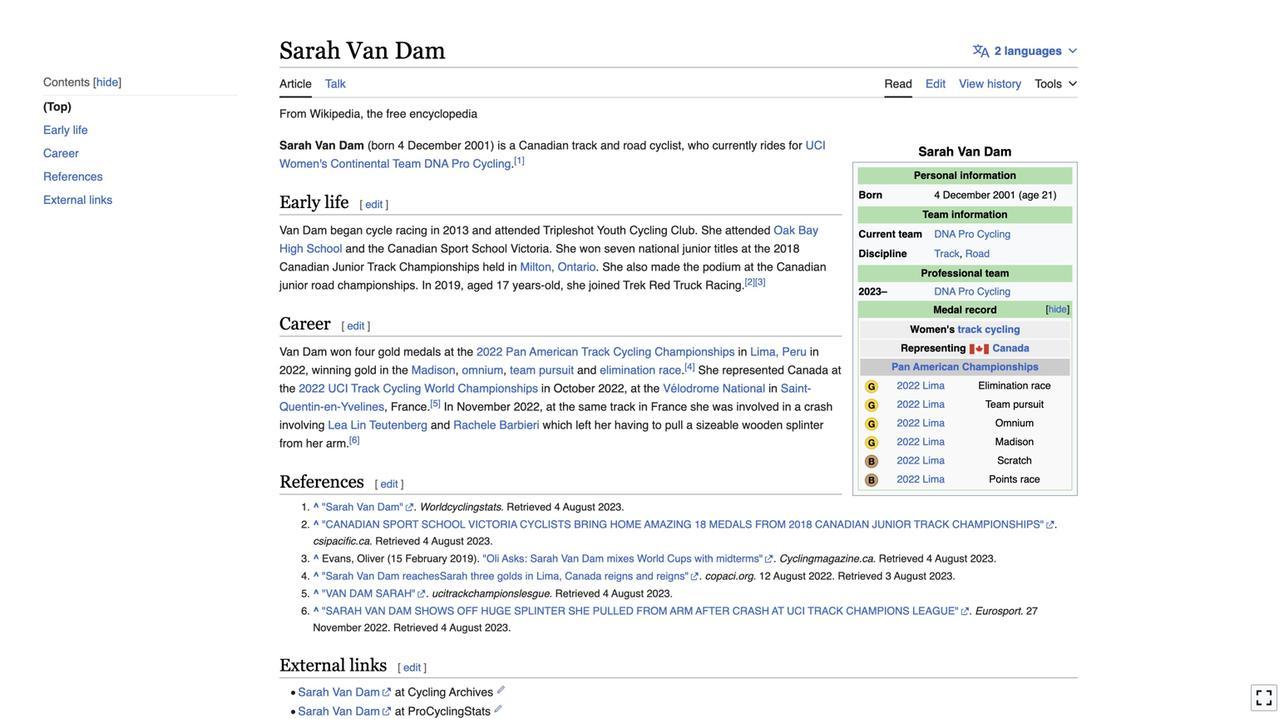 Task type: locate. For each thing, give the bounding box(es) containing it.
4 right (born at the top left of the page
[[398, 139, 405, 152]]

life inside early life link
[[73, 123, 88, 136]]

2 "sarah from the top
[[322, 570, 354, 582]]

canadian down bay
[[777, 260, 827, 273]]

crash
[[805, 400, 833, 413]]

fullscreen image
[[1257, 689, 1273, 706]]

canadian down racing
[[388, 242, 438, 255]]

2018 down oak
[[774, 242, 800, 255]]

1 ^ from the top
[[313, 501, 319, 513]]

pro inside dna pro cycling . [1]
[[452, 157, 470, 170]]

6 ^ from the top
[[313, 605, 319, 617]]

medals
[[404, 345, 441, 358]]

[ up began
[[360, 198, 363, 211]]

0 vertical spatial references
[[43, 170, 103, 183]]

victoria.
[[511, 242, 553, 255]]

2 horizontal spatial a
[[795, 400, 802, 413]]

3 gold medal – first place image from the top
[[865, 417, 879, 431]]

1 lima from the top
[[923, 380, 945, 392]]

from left arm
[[637, 605, 668, 617]]

1 horizontal spatial from
[[756, 519, 786, 531]]

omnium
[[996, 417, 1035, 429]]

4 up pulled
[[603, 588, 609, 600]]

article link
[[280, 67, 312, 98]]

1 vertical spatial life
[[325, 192, 349, 212]]

sarah van dam link for at cycling archives
[[298, 685, 392, 698]]

the down october
[[559, 400, 576, 413]]

2022 lima link for elimination race
[[898, 380, 945, 392]]

mixes
[[607, 553, 635, 565]]

6 2022 lima from the top
[[898, 473, 945, 485]]

5 2022 lima from the top
[[898, 454, 945, 466]]

1 vertical spatial early
[[280, 192, 321, 212]]

2 dna pro cycling from the top
[[935, 285, 1011, 297]]

november inside . 27 november 2022
[[313, 622, 362, 634]]

5 ^ link from the top
[[313, 588, 319, 600]]

0 vertical spatial early life
[[43, 123, 88, 136]]

1 vertical spatial dna pro cycling
[[935, 285, 1011, 297]]

0 vertical spatial edit on wikidata image
[[497, 685, 505, 693]]

august inside . csipacific.ca . retrieved 4 august 2023 .
[[432, 535, 464, 547]]

2 ^ link from the top
[[313, 519, 319, 531]]

splinter
[[787, 418, 824, 431]]

1 horizontal spatial external
[[280, 655, 346, 675]]

in left 2019,
[[422, 278, 432, 292]]

race left [4]
[[659, 363, 682, 376]]

1 vertical spatial american
[[913, 361, 960, 373]]

edit for early life
[[366, 198, 383, 211]]

external links down references 'link'
[[43, 193, 113, 206]]

dna for current team
[[935, 228, 956, 240]]

gold right four
[[378, 345, 401, 358]]

. up joined
[[596, 260, 600, 273]]

1 vertical spatial 2022,
[[599, 381, 628, 395]]

.
[[511, 157, 515, 170], [596, 260, 600, 273], [682, 363, 685, 376], [414, 501, 417, 513], [501, 501, 504, 513], [622, 501, 625, 513], [1055, 519, 1058, 531], [370, 535, 373, 547], [490, 535, 493, 547], [774, 553, 777, 565], [874, 553, 876, 565], [994, 553, 997, 565], [700, 570, 702, 582], [754, 570, 757, 582], [833, 570, 835, 582], [953, 570, 956, 582], [426, 588, 429, 600], [550, 588, 553, 600], [670, 588, 673, 600], [970, 605, 973, 617], [1021, 605, 1024, 617], [388, 622, 391, 634], [508, 622, 511, 634]]

2 gold medal – first place image from the top
[[865, 399, 879, 412]]

in inside . she also made the podium at the canadian junior road championships. in 2019, aged 17 years-old, she joined trek red truck racing.
[[422, 278, 432, 292]]

edit on wikidata image for at procyclingstats
[[495, 705, 503, 713]]

november down "sarah
[[313, 622, 362, 634]]

external
[[43, 193, 86, 206], [280, 655, 346, 675]]

2022
[[477, 345, 503, 358], [898, 380, 920, 392], [299, 381, 325, 395], [898, 398, 920, 410], [898, 417, 920, 429], [898, 436, 920, 448], [898, 454, 920, 466], [898, 473, 920, 485], [809, 570, 833, 582], [364, 622, 388, 634]]

^ link for "canadian sport school victoria cyclists bring home amazing 18 medals from 2018 canadian junior track championships"
[[313, 519, 319, 531]]

madison for madison
[[996, 436, 1035, 448]]

. left "27"
[[1021, 605, 1024, 617]]

^ for "sarah van dam reachessarah three golds in lima, canada reigns and reigns"
[[313, 570, 319, 582]]

uci women's continental team
[[280, 139, 826, 170]]

1 horizontal spatial life
[[325, 192, 349, 212]]

lima
[[923, 380, 945, 392], [923, 398, 945, 410], [923, 417, 945, 429], [923, 436, 945, 448], [923, 454, 945, 466], [923, 473, 945, 485]]

4 december 2001 (age 21)
[[935, 189, 1057, 201]]

gold inside 'in 2022, winning gold in the'
[[355, 363, 377, 376]]

podium
[[703, 260, 741, 273]]

track up 'championships.'
[[368, 260, 396, 273]]

at up [2] link
[[745, 260, 754, 273]]

1 2022 lima link from the top
[[898, 380, 945, 392]]

0 horizontal spatial in
[[422, 278, 432, 292]]

edit up four
[[347, 320, 365, 332]]

0 horizontal spatial from
[[637, 605, 668, 617]]

team
[[393, 157, 421, 170], [923, 208, 949, 220], [986, 398, 1011, 410]]

in inside in november 2022, at the same track in france she was involved in a crash involving
[[444, 400, 454, 413]]

sarah van dam main content
[[273, 28, 1242, 719]]

at cycling archives
[[392, 685, 494, 698]]

0 vertical spatial world
[[425, 381, 455, 395]]

edit for references
[[381, 478, 398, 490]]

2023 up the home
[[599, 501, 622, 513]]

0 horizontal spatial uci
[[328, 381, 348, 395]]

sarah van dam link
[[298, 685, 392, 698], [298, 705, 392, 718]]

"sarah van dam"
[[322, 501, 403, 513]]

retrieved up she
[[556, 588, 600, 600]]

youth
[[597, 223, 627, 237]]

cups
[[668, 553, 692, 565]]

2 languages
[[995, 44, 1063, 57]]

external down "sarah
[[280, 655, 346, 675]]

0 vertical spatial race
[[659, 363, 682, 376]]

edit link for references
[[381, 478, 398, 490]]

life
[[73, 123, 88, 136], [325, 192, 349, 212]]

article
[[280, 77, 312, 90]]

1 vertical spatial in
[[444, 400, 454, 413]]

women's track cycling
[[911, 323, 1021, 336]]

] up cycle
[[386, 198, 389, 211]]

0 vertical spatial dna
[[425, 157, 449, 170]]

0 horizontal spatial career
[[43, 146, 79, 160]]

1 2022 lima from the top
[[898, 380, 945, 392]]

2022 lima link for omnium
[[898, 417, 945, 429]]

0 vertical spatial "sarah
[[322, 501, 354, 513]]

gold medal – first place image
[[865, 380, 879, 393], [865, 399, 879, 412], [865, 417, 879, 431], [865, 436, 879, 449]]

language progressive image
[[974, 42, 990, 59]]

0 vertical spatial she
[[567, 278, 586, 292]]

0 horizontal spatial gold
[[355, 363, 377, 376]]

1 horizontal spatial pan
[[892, 361, 911, 373]]

in right [5]
[[444, 400, 454, 413]]

[ edit ] up four
[[342, 320, 371, 332]]

madison for madison , omnium , team pursuit and elimination race . [4]
[[412, 363, 456, 376]]

1 horizontal spatial lima,
[[751, 345, 779, 358]]

bronze medal – third place image
[[865, 455, 879, 468]]

2022 lima link for madison
[[898, 436, 945, 448]]

1 vertical spatial from
[[637, 605, 668, 617]]

world up [5]
[[425, 381, 455, 395]]

1 horizontal spatial career
[[280, 313, 331, 333]]

1 vertical spatial references
[[280, 471, 364, 491]]

cycling up at procyclingstats
[[408, 685, 446, 698]]

4 ^ from the top
[[313, 570, 319, 582]]

life inside sarah van dam element
[[325, 192, 349, 212]]

, left team pursuit link
[[504, 363, 507, 376]]

1 vertical spatial december
[[943, 189, 991, 201]]

france
[[651, 400, 688, 413]]

information for personal information
[[961, 169, 1017, 181]]

1 horizontal spatial november
[[457, 400, 511, 413]]

0 horizontal spatial early
[[43, 123, 70, 136]]

2022 lima link for team pursuit
[[898, 398, 945, 410]]

0 horizontal spatial november
[[313, 622, 362, 634]]

track inside in november 2022, at the same track in france she was involved in a crash involving
[[611, 400, 636, 413]]

0 vertical spatial road
[[623, 139, 647, 152]]

splinter
[[514, 605, 566, 617]]

5 2022 lima link from the top
[[898, 454, 945, 466]]

2023 inside . csipacific.ca . retrieved 4 august 2023 .
[[467, 535, 490, 547]]

, france. [5]
[[385, 398, 441, 413]]

at procyclingstats
[[392, 705, 491, 718]]

teutenberg
[[370, 418, 428, 431]]

1 attended from the left
[[495, 223, 540, 237]]

junior
[[333, 260, 364, 273]]

0 horizontal spatial external links
[[43, 193, 113, 206]]

gold medal – first place image for madison
[[865, 436, 879, 449]]

[ for external links
[[398, 661, 401, 674]]

external inside 'link'
[[43, 193, 86, 206]]

external links down "sarah
[[280, 655, 387, 675]]

she inside . she also made the podium at the canadian junior road championships. in 2019, aged 17 years-old, she joined trek red truck racing.
[[603, 260, 624, 273]]

dna up medal
[[935, 285, 956, 297]]

december down encyclopedia
[[408, 139, 462, 152]]

2022 lima for elimination race
[[898, 380, 945, 392]]

1 horizontal spatial external links
[[280, 655, 387, 675]]

1 horizontal spatial in
[[444, 400, 454, 413]]

edit link up at cycling archives
[[404, 661, 421, 674]]

0 vertical spatial uci
[[806, 139, 826, 152]]

1 vertical spatial november
[[313, 622, 362, 634]]

a down the saint-
[[795, 400, 802, 413]]

2 vertical spatial dna
[[935, 285, 956, 297]]

. inside . 27 november 2022
[[1021, 605, 1024, 617]]

2 school from the left
[[472, 242, 508, 255]]

1 vertical spatial external links
[[280, 655, 387, 675]]

1 dna pro cycling from the top
[[935, 228, 1011, 240]]

3 ^ link from the top
[[313, 553, 319, 565]]

1 horizontal spatial hide
[[1049, 304, 1068, 315]]

professional team
[[922, 267, 1010, 279]]

0 vertical spatial november
[[457, 400, 511, 413]]

1 horizontal spatial uci
[[787, 605, 805, 617]]

a
[[509, 139, 516, 152], [795, 400, 802, 413], [687, 418, 693, 431]]

(born
[[368, 139, 395, 152]]

edit on wikidata image
[[497, 685, 505, 693], [495, 705, 503, 713]]

1 vertical spatial she
[[691, 400, 710, 413]]

france.
[[391, 400, 431, 413]]

4 for sarah van dam (born 4 december 2001) is a canadian track and road cyclist, who currently rides for
[[398, 139, 405, 152]]

dna pro cycling link down 'professional team'
[[935, 285, 1011, 297]]

points
[[990, 473, 1018, 485]]

represented
[[723, 363, 785, 376]]

women's down from
[[280, 157, 328, 170]]

lima for points race
[[923, 473, 945, 485]]

"oli asks: sarah van dam mixes world cups with midterms" link
[[483, 553, 774, 565]]

^ for "sarah van dam shows off huge splinter she pulled from arm after crash at uci track champions league"
[[313, 605, 319, 617]]

she inside she represented canada at the
[[699, 363, 719, 376]]

2 horizontal spatial uci
[[806, 139, 826, 152]]

arm.
[[326, 436, 350, 450]]

4 for . ucitrackchampionslesgue . retrieved 4 august 2023 .
[[603, 588, 609, 600]]

. inside dna pro cycling . [1]
[[511, 157, 515, 170]]

1 sarah van dam link from the top
[[298, 685, 392, 698]]

0 horizontal spatial december
[[408, 139, 462, 152]]

pro down the 'team information'
[[959, 228, 975, 240]]

edit link for career
[[347, 320, 365, 332]]

0 horizontal spatial team
[[393, 157, 421, 170]]

2 ^ from the top
[[313, 519, 319, 531]]

at
[[742, 242, 752, 255], [745, 260, 754, 273], [445, 345, 454, 358], [832, 363, 842, 376], [631, 381, 641, 395], [546, 400, 556, 413], [395, 685, 405, 698], [395, 705, 405, 718]]

and up october
[[578, 363, 597, 376]]

dna pro cycling link for current team
[[935, 228, 1011, 240]]

1 vertical spatial 2018
[[789, 519, 813, 531]]

team inside uci women's continental team
[[393, 157, 421, 170]]

1 vertical spatial her
[[306, 436, 323, 450]]

championships down 'omnium'
[[458, 381, 538, 395]]

track
[[915, 519, 950, 531], [808, 605, 844, 617]]

1 horizontal spatial won
[[580, 242, 601, 255]]

school down began
[[307, 242, 342, 255]]

2023 up the "sarah van dam shows off huge splinter she pulled from arm after crash at uci track champions league" link
[[647, 588, 670, 600]]

4 2022 lima from the top
[[898, 436, 945, 448]]

track inside and the canadian sport school victoria. she won seven national junior titles at the 2018 canadian junior track championships held in
[[368, 260, 396, 273]]

0 horizontal spatial madison
[[412, 363, 456, 376]]

gold medal – first place image for elimination race
[[865, 380, 879, 393]]

3 2022 lima from the top
[[898, 417, 945, 429]]

retrieved up 'cyclists'
[[507, 501, 552, 513]]

junior down 'high'
[[280, 278, 308, 292]]

2022, inside 'in 2022, winning gold in the'
[[280, 363, 309, 376]]

1 vertical spatial lima,
[[537, 570, 562, 582]]

6 lima from the top
[[923, 473, 945, 485]]

and inside and the canadian sport school victoria. she won seven national junior titles at the 2018 canadian junior track championships held in
[[346, 242, 365, 255]]

1 school from the left
[[307, 242, 342, 255]]

championships inside and the canadian sport school victoria. she won seven national junior titles at the 2018 canadian junior track championships held in
[[399, 260, 480, 273]]

0 vertical spatial external links
[[43, 193, 113, 206]]

1 horizontal spatial gold
[[378, 345, 401, 358]]

2018 left canadian
[[789, 519, 813, 531]]

1 horizontal spatial dam
[[389, 605, 412, 617]]

1 vertical spatial dam
[[389, 605, 412, 617]]

van
[[365, 605, 386, 617]]

from right medals
[[756, 519, 786, 531]]

retrieved for . csipacific.ca . retrieved 4 august 2023 .
[[376, 535, 420, 547]]

1 horizontal spatial canada
[[788, 363, 829, 376]]

0 horizontal spatial her
[[306, 436, 323, 450]]

2019).
[[450, 553, 480, 565]]

1 horizontal spatial junior
[[683, 242, 711, 255]]

0 vertical spatial pro
[[452, 157, 470, 170]]

1 vertical spatial junior
[[280, 278, 308, 292]]

4 down shows
[[441, 622, 447, 634]]

1 vertical spatial women's
[[911, 323, 955, 336]]

record
[[966, 304, 998, 316]]

retrieved up 3
[[879, 553, 924, 565]]

team
[[986, 267, 1010, 279], [510, 363, 536, 376]]

edit for career
[[347, 320, 365, 332]]

team down (born at the top left of the page
[[393, 157, 421, 170]]

won up ontario
[[580, 242, 601, 255]]

(top) link
[[43, 95, 250, 118]]

edit
[[366, 198, 383, 211], [347, 320, 365, 332], [381, 478, 398, 490], [404, 661, 421, 674]]

1 vertical spatial team
[[923, 208, 949, 220]]

dam up the personal information
[[985, 144, 1012, 159]]

[3] link
[[756, 277, 766, 287]]

[ for career
[[342, 320, 345, 332]]

2022 lima link for scratch
[[898, 454, 945, 466]]

4 inside . csipacific.ca . retrieved 4 august 2023 .
[[423, 535, 429, 547]]

5 lima from the top
[[923, 454, 945, 466]]

early life
[[43, 123, 88, 136], [280, 192, 349, 212]]

team inside madison , omnium , team pursuit and elimination race . [4]
[[510, 363, 536, 376]]

18
[[695, 519, 707, 531]]

1 horizontal spatial early life
[[280, 192, 349, 212]]

pro for current team
[[959, 228, 975, 240]]

3 2022 lima link from the top
[[898, 417, 945, 429]]

3 ^ from the top
[[313, 553, 319, 565]]

canada inside she represented canada at the
[[788, 363, 829, 376]]

canadian
[[519, 139, 569, 152], [388, 242, 438, 255], [280, 260, 329, 273], [777, 260, 827, 273]]

was
[[713, 400, 734, 413]]

the inside in november 2022, at the same track in france she was involved in a crash involving
[[559, 400, 576, 413]]

november
[[457, 400, 511, 413], [313, 622, 362, 634]]

pro for 2023–
[[959, 285, 975, 297]]

1 vertical spatial hide
[[1049, 304, 1068, 315]]

february
[[406, 553, 447, 565]]

0 vertical spatial december
[[408, 139, 462, 152]]

august down school
[[432, 535, 464, 547]]

titles
[[715, 242, 739, 255]]

career inside sarah van dam element
[[280, 313, 331, 333]]

in left 2013
[[431, 223, 440, 237]]

bay
[[799, 223, 819, 237]]

1 horizontal spatial track
[[611, 400, 636, 413]]

asks:
[[502, 553, 528, 565]]

0 vertical spatial information
[[961, 169, 1017, 181]]

2018 inside and the canadian sport school victoria. she won seven national junior titles at the 2018 canadian junior track championships held in
[[774, 242, 800, 255]]

] for career
[[368, 320, 371, 332]]

sport
[[383, 519, 419, 531]]

[ edit ] up dam"
[[375, 478, 404, 490]]

. inside . she also made the podium at the canadian junior road championships. in 2019, aged 17 years-old, she joined trek red truck racing.
[[596, 260, 600, 273]]

"canadian sport school victoria cyclists bring home amazing 18 medals from 2018 canadian junior track championships"
[[322, 519, 1045, 531]]

17
[[497, 278, 510, 292]]

0 vertical spatial 2022,
[[280, 363, 309, 376]]

three
[[471, 570, 495, 582]]

5 ^ from the top
[[313, 588, 319, 600]]

canadian up [1] link
[[519, 139, 569, 152]]

4 for . cyclingmagazine.ca . retrieved 4 august 2023 .
[[927, 553, 933, 565]]

representing
[[901, 342, 970, 354]]

6 2022 lima link from the top
[[898, 473, 945, 485]]

2022 lima for points race
[[898, 473, 945, 485]]

amazing
[[645, 519, 692, 531]]

4 lima from the top
[[923, 436, 945, 448]]

dam down sarah"
[[389, 605, 412, 617]]

0 horizontal spatial school
[[307, 242, 342, 255]]

"sarah
[[322, 501, 354, 513], [322, 570, 354, 582]]

] up at cycling archives
[[424, 661, 427, 674]]

dam up continental on the left of page
[[339, 139, 364, 152]]

saint-
[[781, 381, 812, 395]]

retrieved for . cyclingmagazine.ca . retrieved 4 august 2023 .
[[879, 553, 924, 565]]

links inside 'link'
[[89, 193, 113, 206]]

"sarah down evans,
[[322, 570, 354, 582]]

2 vertical spatial dna pro cycling link
[[935, 285, 1011, 297]]

attended up victoria.
[[495, 223, 540, 237]]

she down vélodrome
[[691, 400, 710, 413]]

0 horizontal spatial she
[[567, 278, 586, 292]]

she
[[702, 223, 722, 237], [556, 242, 577, 255], [603, 260, 624, 273], [699, 363, 719, 376]]

pursuit down van dam won four gold medals at the 2022 pan american track cycling championships in lima, peru on the top
[[539, 363, 574, 376]]

madison inside madison , omnium , team pursuit and elimination race . [4]
[[412, 363, 456, 376]]

a inside 'which left her having to pull a sizeable wooden splinter from her arm.'
[[687, 418, 693, 431]]

^ link for "sarah van dam shows off huge splinter she pulled from arm after crash at uci track champions league"
[[313, 605, 319, 617]]

. inside madison , omnium , team pursuit and elimination race . [4]
[[682, 363, 685, 376]]

2 2022 lima link from the top
[[898, 398, 945, 410]]

and
[[601, 139, 620, 152], [472, 223, 492, 237], [346, 242, 365, 255], [578, 363, 597, 376], [431, 418, 450, 431], [636, 570, 654, 582]]

3 lima from the top
[[923, 417, 945, 429]]

in inside and the canadian sport school victoria. she won seven national junior titles at the 2018 canadian junior track championships held in
[[508, 260, 517, 273]]

4 ^ link from the top
[[313, 570, 319, 582]]

[ edit ] up at cycling archives
[[398, 661, 427, 674]]

early life up began
[[280, 192, 349, 212]]

6 ^ link from the top
[[313, 605, 319, 617]]

sport
[[441, 242, 469, 255]]

arm
[[670, 605, 693, 617]]

edit up dam"
[[381, 478, 398, 490]]

career up winning
[[280, 313, 331, 333]]

edit up at cycling archives
[[404, 661, 421, 674]]

0 vertical spatial early
[[43, 123, 70, 136]]

team for team pursuit
[[986, 398, 1011, 410]]

pursuit inside madison , omnium , team pursuit and elimination race . [4]
[[539, 363, 574, 376]]

1 gold medal – first place image from the top
[[865, 380, 879, 393]]

^ for "van dam sarah"
[[313, 588, 319, 600]]

madison , omnium , team pursuit and elimination race . [4]
[[412, 361, 695, 376]]

december up the 'team information'
[[943, 189, 991, 201]]

a inside in november 2022, at the same track in france she was involved in a crash involving
[[795, 400, 802, 413]]

"sarah van dam reachessarah three golds in lima, canada reigns and reigns"
[[322, 570, 689, 582]]

4 gold medal – first place image from the top
[[865, 436, 879, 449]]

cycling
[[986, 323, 1021, 336]]

1 "sarah from the top
[[322, 501, 354, 513]]

0 vertical spatial 2018
[[774, 242, 800, 255]]

she inside and the canadian sport school victoria. she won seven national junior titles at the 2018 canadian junior track championships held in
[[556, 242, 577, 255]]

pan up team pursuit link
[[506, 345, 527, 358]]

0 horizontal spatial track
[[808, 605, 844, 617]]

early life inside sarah van dam element
[[280, 192, 349, 212]]

dna pro cycling
[[935, 228, 1011, 240], [935, 285, 1011, 297]]

team for team information
[[923, 208, 949, 220]]

hide right contents
[[96, 76, 118, 89]]

2 horizontal spatial team
[[986, 398, 1011, 410]]

0 horizontal spatial won
[[331, 345, 352, 358]]

made
[[651, 260, 681, 273]]

lima, up . ucitrackchampionslesgue . retrieved 4 august 2023 .
[[537, 570, 562, 582]]

retrieved inside . csipacific.ca . retrieved 4 august 2023 .
[[376, 535, 420, 547]]

oak bay high school link
[[280, 223, 819, 255]]

women's inside uci women's continental team
[[280, 157, 328, 170]]

1 vertical spatial dna
[[935, 228, 956, 240]]

read
[[885, 77, 913, 90]]

"sarah for "sarah van dam"
[[322, 501, 354, 513]]

1 ^ link from the top
[[313, 501, 319, 513]]

track
[[572, 139, 598, 152], [958, 323, 983, 336], [611, 400, 636, 413]]

4 2022 lima link from the top
[[898, 436, 945, 448]]

"sarah van dam shows off huge splinter she pulled from arm after crash at uci track champions league"
[[322, 605, 959, 617]]

"sarah for "sarah van dam reachessarah three golds in lima, canada reigns and reigns"
[[322, 570, 354, 582]]

2 lima from the top
[[923, 398, 945, 410]]

team down road link
[[986, 267, 1010, 279]]

pursuit
[[539, 363, 574, 376], [1014, 398, 1045, 410]]

2 horizontal spatial canada
[[993, 342, 1030, 354]]

0 horizontal spatial women's
[[280, 157, 328, 170]]

early inside sarah van dam element
[[280, 192, 321, 212]]

gold medal – first place image for team pursuit
[[865, 399, 879, 412]]

2 vertical spatial track
[[611, 400, 636, 413]]

1 vertical spatial early life
[[280, 192, 349, 212]]

madison down omnium
[[996, 436, 1035, 448]]

she right [4]
[[699, 363, 719, 376]]

[ edit ]
[[360, 198, 389, 211], [342, 320, 371, 332], [375, 478, 404, 490], [398, 661, 427, 674]]

dna inside dna pro cycling . [1]
[[425, 157, 449, 170]]

1 horizontal spatial a
[[687, 418, 693, 431]]

0 horizontal spatial dam
[[350, 588, 373, 600]]

canada up the saint-
[[788, 363, 829, 376]]

junior down the club.
[[683, 242, 711, 255]]

external links inside 'link'
[[43, 193, 113, 206]]

women's up representing
[[911, 323, 955, 336]]

0 horizontal spatial team
[[510, 363, 536, 376]]

track down '. copaci.org . 12 august 2022 . retrieved 3 august 2023 .'
[[808, 605, 844, 617]]

high
[[280, 242, 304, 255]]

2 2022 lima from the top
[[898, 398, 945, 410]]

road link
[[966, 247, 990, 259]]

0 vertical spatial external
[[43, 193, 86, 206]]

race down scratch
[[1021, 473, 1041, 485]]

lima for madison
[[923, 436, 945, 448]]

life up began
[[325, 192, 349, 212]]

oak
[[774, 223, 796, 237]]

2 vertical spatial race
[[1021, 473, 1041, 485]]

uci inside uci women's continental team
[[806, 139, 826, 152]]

involving
[[280, 418, 325, 431]]

1 vertical spatial "sarah
[[322, 570, 354, 582]]

2 sarah van dam link from the top
[[298, 705, 392, 718]]

retrieved for . worldcyclingstats . retrieved 4 august 2023 .
[[507, 501, 552, 513]]

cycling up road link
[[978, 228, 1011, 240]]

in up represented
[[739, 345, 748, 358]]

club.
[[671, 223, 698, 237]]

0 vertical spatial pan
[[506, 345, 527, 358]]



Task type: vqa. For each thing, say whether or not it's contained in the screenshot.
Footer
no



Task type: describe. For each thing, give the bounding box(es) containing it.
. up victoria
[[501, 501, 504, 513]]

august down off
[[450, 622, 482, 634]]

dna pro cycling for current team
[[935, 228, 1011, 240]]

she inside in november 2022, at the same track in france she was involved in a crash involving
[[691, 400, 710, 413]]

2013
[[443, 223, 469, 237]]

0 vertical spatial track
[[572, 139, 598, 152]]

canada link
[[993, 342, 1030, 354]]

[ edit ] for early life
[[360, 198, 389, 211]]

which
[[543, 418, 573, 431]]

race for points race
[[1021, 473, 1041, 485]]

references inside 'link'
[[43, 170, 103, 183]]

, left road link
[[960, 247, 963, 259]]

"sarah van dam" link
[[322, 501, 414, 513]]

free
[[386, 107, 407, 120]]

] for external links
[[424, 661, 427, 674]]

she inside . she also made the podium at the canadian junior road championships. in 2019, aged 17 years-old, she joined trek red truck racing.
[[567, 278, 586, 292]]

. up league"
[[953, 570, 956, 582]]

is
[[498, 139, 506, 152]]

points race
[[990, 473, 1041, 485]]

retrieved left 3
[[838, 570, 883, 582]]

links inside sarah van dam element
[[350, 655, 387, 675]]

august down reigns
[[612, 588, 644, 600]]

dam up 'high'
[[303, 223, 327, 237]]

[2] link
[[745, 277, 756, 287]]

2023 for . csipacific.ca . retrieved 4 august 2023 .
[[467, 535, 490, 547]]

from
[[280, 436, 303, 450]]

2 vertical spatial canada
[[565, 570, 602, 582]]

championships up [4]
[[655, 345, 735, 358]]

august up bring
[[563, 501, 596, 513]]

[ edit ] for career
[[342, 320, 371, 332]]

2022 lima for scratch
[[898, 454, 945, 466]]

, inside , france. [5]
[[385, 400, 388, 413]]

scratch
[[998, 454, 1033, 466]]

cyclist,
[[650, 139, 685, 152]]

0 horizontal spatial pan
[[506, 345, 527, 358]]

external inside sarah van dam element
[[280, 655, 346, 675]]

van dam began cycle racing in 2013 and attended tripleshot youth cycling club. she attended
[[280, 223, 774, 237]]

2 vertical spatial uci
[[787, 605, 805, 617]]

0 vertical spatial team
[[986, 267, 1010, 279]]

medals
[[710, 519, 753, 531]]

dna pro cycling link for 2023–
[[935, 285, 1011, 297]]

in down the saint-
[[783, 400, 792, 413]]

the down cycle
[[368, 242, 385, 255]]

saint- quentin-en-yvelines link
[[280, 381, 812, 413]]

0 vertical spatial gold
[[378, 345, 401, 358]]

] for early life
[[386, 198, 389, 211]]

. down junior
[[874, 553, 876, 565]]

lima for team pursuit
[[923, 398, 945, 410]]

track cycling link
[[958, 323, 1021, 336]]

omnium
[[462, 363, 504, 376]]

and down [5] link
[[431, 418, 450, 431]]

. she also made the podium at the canadian junior road championships. in 2019, aged 17 years-old, she joined trek red truck racing.
[[280, 260, 827, 292]]

"sarah van dam reachessarah three golds in lima, canada reigns and reigns" link
[[322, 570, 700, 582]]

dam left at procyclingstats
[[356, 705, 380, 718]]

4 for . csipacific.ca . retrieved 4 august 2023 .
[[423, 535, 429, 547]]

[6]
[[350, 435, 360, 445]]

bronze medal – third place image
[[865, 473, 879, 487]]

^ link for "sarah van dam reachessarah three golds in lima, canada reigns and reigns"
[[313, 570, 319, 582]]

2023 for . cyclingmagazine.ca . retrieved 4 august 2023 .
[[971, 553, 994, 565]]

professional
[[922, 267, 983, 279]]

milton, ontario
[[521, 260, 596, 273]]

[ edit ] for references
[[375, 478, 404, 490]]

midterms"
[[717, 553, 763, 565]]

the inside 'in 2022, winning gold in the'
[[392, 363, 409, 376]]

0 horizontal spatial a
[[509, 139, 516, 152]]

old,
[[545, 278, 564, 292]]

junior inside and the canadian sport school victoria. she won seven national junior titles at the 2018 canadian junior track championships held in
[[683, 242, 711, 255]]

1 vertical spatial track
[[958, 323, 983, 336]]

in left the saint-
[[769, 381, 778, 395]]

for
[[789, 139, 803, 152]]

retrieved for . ucitrackchampionslesgue . retrieved 4 august 2023 .
[[556, 588, 600, 600]]

2023 for . ucitrackchampionslesgue . retrieved 4 august 2023 .
[[647, 588, 670, 600]]

4 down personal
[[935, 189, 941, 201]]

. down victoria
[[490, 535, 493, 547]]

^ for "canadian sport school victoria cyclists bring home amazing 18 medals from 2018 canadian junior track championships"
[[313, 519, 319, 531]]

track up professional
[[935, 247, 960, 259]]

at inside . she also made the podium at the canadian junior road championships. in 2019, aged 17 years-old, she joined trek red truck racing.
[[745, 260, 754, 273]]

[2] [3]
[[745, 277, 766, 287]]

vélodrome
[[663, 381, 720, 395]]

she up titles
[[702, 223, 722, 237]]

1 horizontal spatial women's
[[911, 323, 955, 336]]

[ for references
[[375, 478, 378, 490]]

in up having
[[639, 400, 648, 413]]

1 vertical spatial won
[[331, 345, 352, 358]]

wikipedia,
[[310, 107, 364, 120]]

references inside sarah van dam element
[[280, 471, 364, 491]]

league"
[[913, 605, 959, 617]]

. left 12
[[754, 570, 757, 582]]

0 horizontal spatial world
[[425, 381, 455, 395]]

. down cyclingmagazine.ca
[[833, 570, 835, 582]]

. right championships"
[[1055, 519, 1058, 531]]

sarah van dam element
[[280, 98, 1079, 719]]

and down "oli asks: sarah van dam mixes world cups with midterms" 'link'
[[636, 570, 654, 582]]

1 horizontal spatial american
[[913, 361, 960, 373]]

references link
[[43, 165, 238, 188]]

at down elimination race link on the bottom of the page
[[631, 381, 641, 395]]

racing
[[396, 223, 428, 237]]

and inside madison , omnium , team pursuit and elimination race . [4]
[[578, 363, 597, 376]]

and left cyclist,
[[601, 139, 620, 152]]

national
[[639, 242, 680, 255]]

championships"
[[953, 519, 1045, 531]]

lima for omnium
[[923, 417, 945, 429]]

. up the home
[[622, 501, 625, 513]]

0 vertical spatial american
[[530, 345, 579, 358]]

2 horizontal spatial 2022,
[[599, 381, 628, 395]]

2023–
[[859, 285, 888, 297]]

. up oliver
[[370, 535, 373, 547]]

lima, peru link
[[751, 345, 807, 358]]

canadian inside . she also made the podium at the canadian junior road championships. in 2019, aged 17 years-old, she joined trek red truck racing.
[[777, 260, 827, 273]]

edit for external links
[[404, 661, 421, 674]]

1 horizontal spatial road
[[623, 139, 647, 152]]

contents
[[43, 75, 90, 89]]

2022 inside . 27 november 2022
[[364, 622, 388, 634]]

junior inside . she also made the podium at the canadian junior road championships. in 2019, aged 17 years-old, she joined trek red truck racing.
[[280, 278, 308, 292]]

team information
[[923, 208, 1008, 220]]

dam left at cycling archives
[[356, 685, 380, 698]]

championships up 'elimination' on the bottom
[[963, 361, 1039, 373]]

truck
[[674, 278, 703, 292]]

^ link for "sarah van dam"
[[313, 501, 319, 513]]

edit link for early life
[[366, 198, 383, 211]]

[ edit ] for external links
[[398, 661, 427, 674]]

. up shows
[[426, 588, 429, 600]]

the up 'truck'
[[684, 260, 700, 273]]

currently
[[713, 139, 758, 152]]

race for elimination race
[[1032, 380, 1052, 392]]

dam left mixes
[[582, 553, 604, 565]]

cycling inside dna pro cycling . [1]
[[473, 157, 511, 170]]

retrieved down shows
[[394, 622, 438, 634]]

sarah van dam link for at procyclingstats
[[298, 705, 392, 718]]

read link
[[885, 67, 913, 98]]

medal
[[934, 304, 963, 316]]

1 horizontal spatial december
[[943, 189, 991, 201]]

career link
[[43, 141, 238, 165]]

^ link for "van dam sarah"
[[313, 588, 319, 600]]

"van dam sarah"
[[322, 588, 416, 600]]

won inside and the canadian sport school victoria. she won seven national junior titles at the 2018 canadian junior track championships held in
[[580, 242, 601, 255]]

gold medal – first place image for omnium
[[865, 417, 879, 431]]

. left the eurosport on the bottom
[[970, 605, 973, 617]]

external links inside sarah van dam element
[[280, 655, 387, 675]]

the down elimination race link on the bottom of the page
[[644, 381, 660, 395]]

trek
[[623, 278, 646, 292]]

2 attended from the left
[[726, 223, 771, 237]]

in right peru at the right top of page
[[810, 345, 820, 358]]

madison link
[[412, 363, 456, 376]]

personal information
[[914, 169, 1017, 181]]

1 horizontal spatial her
[[595, 418, 612, 431]]

at inside and the canadian sport school victoria. she won seven national junior titles at the 2018 canadian junior track championships held in
[[742, 242, 752, 255]]

1 vertical spatial world
[[638, 553, 665, 565]]

at down at cycling archives
[[395, 705, 405, 718]]

august right 3
[[895, 570, 927, 582]]

involved
[[737, 400, 780, 413]]

elimination race
[[979, 380, 1052, 392]]

cycling up national
[[630, 223, 668, 237]]

reachessarah
[[403, 570, 468, 582]]

1 vertical spatial pan
[[892, 361, 911, 373]]

canadian down 'high'
[[280, 260, 329, 273]]

. down sarah"
[[388, 622, 391, 634]]

school inside and the canadian sport school victoria. she won seven national junior titles at the 2018 canadian junior track championships held in
[[472, 242, 508, 255]]

the inside she represented canada at the
[[280, 381, 296, 395]]

. down the with
[[700, 570, 702, 582]]

3
[[886, 570, 892, 582]]

lima for scratch
[[923, 454, 945, 466]]

the up [3] link
[[755, 242, 771, 255]]

4 for . worldcyclingstats . retrieved 4 august 2023 .
[[555, 501, 561, 513]]

dam down '(15'
[[378, 570, 400, 582]]

team pursuit link
[[510, 363, 574, 376]]

in up 2022 uci track cycling world championships "link"
[[380, 363, 389, 376]]

barbieri
[[500, 418, 540, 431]]

0 horizontal spatial early life
[[43, 123, 88, 136]]

1 horizontal spatial pursuit
[[1014, 398, 1045, 410]]

edit link for external links
[[404, 661, 421, 674]]

at inside she represented canada at the
[[832, 363, 842, 376]]

] for references
[[401, 478, 404, 490]]

2022 lima for madison
[[898, 436, 945, 448]]

champions
[[847, 605, 910, 617]]

"canadian
[[322, 519, 380, 531]]

track up yvelines
[[351, 381, 380, 395]]

0 vertical spatial dna pro cycling link
[[425, 157, 511, 170]]

cycling up the france.
[[383, 381, 421, 395]]

cycling up elimination
[[614, 345, 652, 358]]

road
[[966, 247, 990, 259]]

. cyclingmagazine.ca . retrieved 4 august 2023 .
[[774, 553, 997, 565]]

the left free
[[367, 107, 383, 120]]

and the canadian sport school victoria. she won seven national junior titles at the 2018 canadian junior track championships held in
[[280, 242, 800, 273]]

at up madison "link"
[[445, 345, 454, 358]]

. down reigns"
[[670, 588, 673, 600]]

dam up encyclopedia
[[395, 37, 446, 64]]

^ for "sarah van dam"
[[313, 501, 319, 513]]

2022 lima for team pursuit
[[898, 398, 945, 410]]

track , road
[[935, 247, 990, 259]]

2022 lima link for points race
[[898, 473, 945, 485]]

dam up winning
[[303, 345, 327, 358]]

0 vertical spatial career
[[43, 146, 79, 160]]

1 horizontal spatial track
[[915, 519, 950, 531]]

hide button
[[1045, 302, 1072, 317]]

hide inside the contents hide
[[96, 76, 118, 89]]

information for team information
[[952, 208, 1008, 220]]

milton, ontario link
[[521, 260, 596, 273]]

2023 down huge
[[485, 622, 508, 634]]

august up league"
[[936, 553, 968, 565]]

2019,
[[435, 278, 464, 292]]

the up the [3]
[[758, 260, 774, 273]]

1 vertical spatial track
[[808, 605, 844, 617]]

saint- quentin-en-yvelines
[[280, 381, 812, 413]]

the up 'omnium'
[[457, 345, 474, 358]]

lin
[[351, 418, 366, 431]]

november inside in november 2022, at the same track in france she was involved in a crash involving
[[457, 400, 511, 413]]

team pursuit
[[986, 398, 1045, 410]]

at inside in november 2022, at the same track in france she was involved in a crash involving
[[546, 400, 556, 413]]

four
[[355, 345, 375, 358]]

1 vertical spatial uci
[[328, 381, 348, 395]]

in down team pursuit link
[[542, 381, 551, 395]]

home
[[610, 519, 642, 531]]

october
[[554, 381, 595, 395]]

left
[[576, 418, 592, 431]]

ucitrackchampionslesgue
[[432, 588, 550, 600]]

. down huge
[[508, 622, 511, 634]]

0 vertical spatial dam
[[350, 588, 373, 600]]

(top)
[[43, 100, 72, 113]]

0 vertical spatial from
[[756, 519, 786, 531]]

external links link
[[43, 188, 238, 211]]

. right 'midterms"'
[[774, 553, 777, 565]]

in right golds
[[526, 570, 534, 582]]

wooden
[[742, 418, 783, 431]]

at up at procyclingstats
[[395, 685, 405, 698]]

2023 up league"
[[930, 570, 953, 582]]

0 horizontal spatial lima,
[[537, 570, 562, 582]]

national
[[723, 381, 766, 395]]

lea
[[328, 418, 348, 431]]

[4] link
[[685, 361, 695, 372]]

, left omnium link
[[456, 363, 459, 376]]

2023 for . worldcyclingstats . retrieved 4 august 2023 .
[[599, 501, 622, 513]]

. up splinter
[[550, 588, 553, 600]]

hide inside dropdown button
[[1049, 304, 1068, 315]]

[ for early life
[[360, 198, 363, 211]]

school inside oak bay high school
[[307, 242, 342, 255]]

. down championships"
[[994, 553, 997, 565]]

lima for elimination race
[[923, 380, 945, 392]]

race inside madison , omnium , team pursuit and elimination race . [4]
[[659, 363, 682, 376]]

history
[[988, 77, 1022, 90]]

began
[[331, 223, 363, 237]]

. up sport
[[414, 501, 417, 513]]

august right 12
[[774, 570, 806, 582]]

"sarah
[[322, 605, 362, 617]]

lea lin teutenberg and rachele barbieri
[[328, 418, 540, 431]]

cycling up record
[[978, 285, 1011, 297]]

and right 2013
[[472, 223, 492, 237]]

rides
[[761, 139, 786, 152]]

dna for 2023–
[[935, 285, 956, 297]]

pulled
[[593, 605, 634, 617]]

edit on wikidata image for at cycling archives
[[497, 685, 505, 693]]

2022 lima for omnium
[[898, 417, 945, 429]]

road inside . she also made the podium at the canadian junior road championships. in 2019, aged 17 years-old, she joined trek red truck racing.
[[311, 278, 335, 292]]

dna pro cycling for 2023–
[[935, 285, 1011, 297]]

track up elimination
[[582, 345, 610, 358]]

2022, inside in november 2022, at the same track in france she was involved in a crash involving
[[514, 400, 543, 413]]

with
[[695, 553, 714, 565]]



